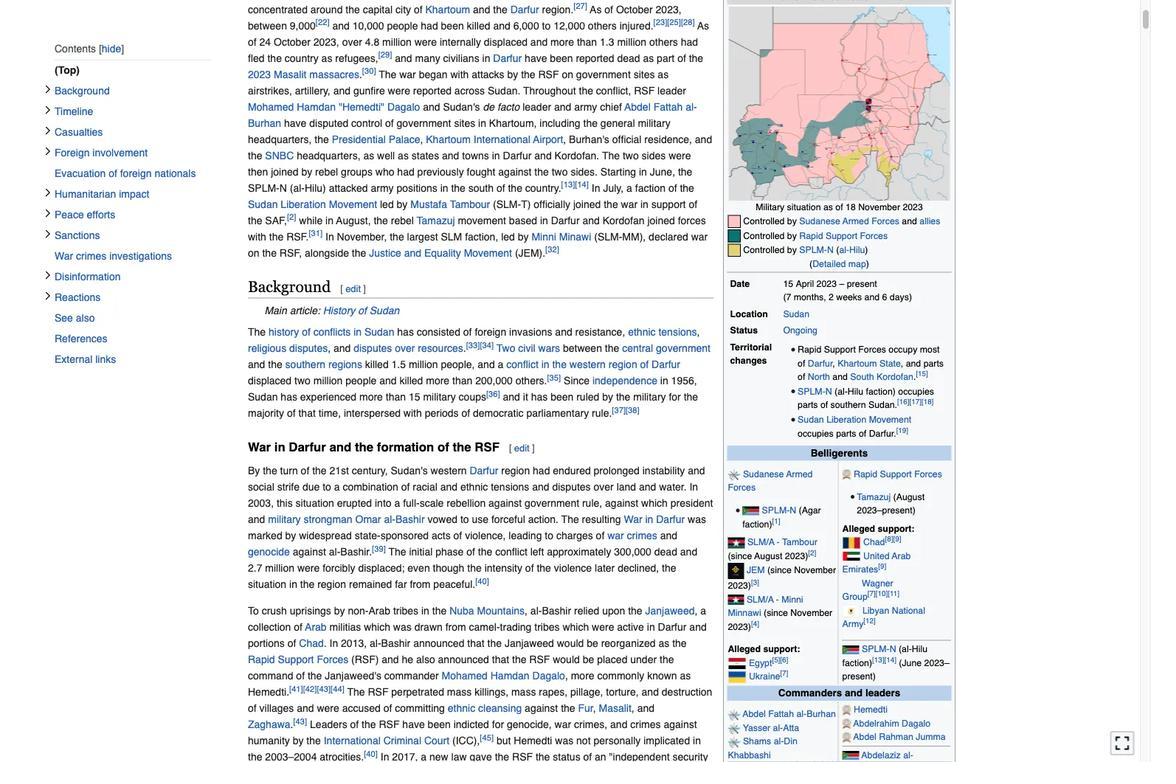Task type: describe. For each thing, give the bounding box(es) containing it.
as inside chad . in 2013, al-bashir announced that the janjaweed would be reorganized as the rapid support forces
[[659, 638, 669, 650]]

, down 'torture,'
[[632, 703, 634, 715]]

upon
[[602, 605, 625, 617]]

torture,
[[606, 687, 639, 698]]

as for as of 24 october 2023, over 4.8 million were internally displaced and more than 1.3 million others had fled the country as refugees,
[[697, 20, 709, 32]]

hemedti.
[[248, 687, 289, 698]]

0 vertical spatial rapid support forces link
[[799, 231, 888, 241]]

was for atrocities.
[[555, 735, 574, 747]]

0 vertical spatial [2] link
[[287, 213, 296, 222]]

by down controlled by rapid support forces
[[787, 245, 797, 256]]

2 vertical spatial rapid support forces link
[[248, 654, 348, 666]]

occupy
[[889, 345, 917, 355]]

rapid inside rapid support forces occupy most of
[[798, 345, 821, 355]]

peace efforts
[[55, 209, 115, 221]]

of down central
[[640, 359, 649, 371]]

support down controlled by sudanese armed forces and allies
[[826, 231, 857, 241]]

airport
[[533, 134, 563, 145]]

violence,
[[465, 530, 506, 542]]

hilu for (al-hilu faction)
[[912, 644, 928, 655]]

against up the forceful on the left of the page
[[489, 498, 522, 510]]

joined inside the (slm-t) officially joined the war in support of the saf,
[[573, 199, 601, 210]]

region.
[[542, 4, 574, 16]]

villages
[[259, 703, 294, 715]]

0 vertical spatial november
[[858, 202, 900, 213]]

in up the [35] link
[[541, 359, 549, 371]]

0 horizontal spatial tamazuj link
[[417, 215, 455, 227]]

hemedti inside but hemedti was not personally implicated in the 2003–2004 atrocities.
[[514, 735, 552, 747]]

and inside , burhan's official residence, and the
[[695, 134, 712, 145]]

the down the resistance,
[[605, 343, 619, 354]]

0 vertical spatial [9] link
[[893, 536, 901, 544]]

darfur up rebellion
[[470, 465, 498, 477]]

in inside chad . in 2013, al-bashir announced that the janjaweed would be reorganized as the rapid support forces
[[329, 638, 338, 650]]

x small image for humanitarian impact
[[44, 188, 52, 197]]

liberation inside [13] [14] in july, a faction of the sudan liberation movement led by mustafa tambour
[[281, 199, 326, 210]]

[13] [14] (june 2023– present)
[[842, 656, 950, 682]]

committing
[[395, 703, 445, 715]]

0 vertical spatial foreign
[[120, 167, 152, 179]]

tamazuj inside [2] while in august, the rebel tamazuj
[[417, 215, 455, 227]]

khartoum inside khartoum and the darfur region. [27]
[[425, 4, 470, 16]]

, up states
[[420, 134, 423, 145]]

rapid up 'controlled by splm-n ( al-hilu )'
[[799, 231, 823, 241]]

in inside the initial phase of the conflict left approximately 300,000 dead and 2.7 million were forcibly displaced; even though the intensity of the violence later declined, the situation in the region remained far from peaceful.
[[289, 579, 297, 591]]

(since inside slm/a - tambour (since august 2023) [2]
[[728, 551, 752, 562]]

of down article:
[[302, 326, 311, 338]]

had inside headquarters, as well as states and towns in darfur and kordofan. the two sides were then joined by rebel groups who had previously fought against the two sides. starting in june, the splm-n (al-hilu) attacked army positions in the south of the country.
[[397, 166, 414, 178]]

military inside and it has been ruled by the military for the majority of that time, interspersed with periods of democratic parliamentary rule.
[[633, 391, 666, 403]]

al- inside abdelaziz al-
[[903, 750, 913, 761]]

approximately
[[547, 546, 611, 558]]

1 vertical spatial bashir
[[542, 605, 571, 617]]

of right phase
[[467, 546, 475, 558]]

crimes for war
[[76, 250, 106, 262]]

10,000
[[352, 20, 384, 32]]

genocide
[[248, 546, 290, 558]]

the for the war began with attacks by the rsf on government sites as airstrikes, artillery, and gunfire were reported across sudan. throughout the conflict, rsf leader mohamed hamdan "hemedti" dagalo and sudan's de facto leader and army chief
[[379, 69, 396, 81]]

] for background
[[363, 284, 366, 295]]

century,
[[352, 465, 388, 477]]

timeline link
[[55, 101, 211, 122]]

religious disputes link
[[248, 343, 328, 354]]

the up [41] [42] [43] [44]
[[308, 670, 322, 682]]

to inside was marked by widespread state-sponsored acts of violence, leading to charges of
[[545, 530, 553, 542]]

of inside as of 24 october 2023, over 4.8 million were internally displaced and more than 1.3 million others had fled the country as refugees,
[[248, 36, 257, 48]]

allies link
[[920, 216, 940, 227]]

forces up (august
[[914, 469, 942, 480]]

2 vertical spatial war
[[624, 514, 642, 526]]

references
[[55, 333, 107, 344]]

joined inside movement based in darfur and kordofan joined forces with the rsf.
[[647, 215, 675, 227]]

1 vertical spatial november
[[794, 565, 836, 576]]

of left 18
[[836, 202, 843, 213]]

0 vertical spatial two
[[623, 150, 639, 162]]

of down left on the bottom left of page
[[525, 563, 534, 574]]

, up trading
[[525, 605, 528, 617]]

yasser al-atta
[[743, 723, 799, 734]]

of inside rapid support forces occupy most of
[[798, 358, 805, 369]]

[25] link
[[667, 18, 681, 28]]

of inside [13] [14] in july, a faction of the sudan liberation movement led by mustafa tambour
[[668, 182, 677, 194]]

0 horizontal spatial splm-n
[[762, 505, 796, 516]]

wagner
[[862, 578, 893, 589]]

hide
[[102, 43, 121, 54]]

1 horizontal spatial (
[[836, 245, 839, 256]]

din
[[784, 737, 798, 747]]

by inside the war began with attacks by the rsf on government sites as airstrikes, artillery, and gunfire were reported across sudan. throughout the conflict, rsf leader mohamed hamdan "hemedti" dagalo and sudan's de facto leader and army chief
[[507, 69, 518, 81]]

the inside as of 24 october 2023, over 4.8 million were internally displaced and more than 1.3 million others had fled the country as refugees,
[[267, 52, 282, 64]]

darfur up north link
[[808, 358, 833, 369]]

controlled for controlled by sudanese armed forces and allies
[[743, 216, 785, 227]]

of right 'accused' on the bottom of page
[[383, 703, 392, 715]]

strongman
[[304, 514, 352, 526]]

1 horizontal spatial splm-n
[[798, 386, 832, 397]]

] for war in darfur and the formation of the rsf
[[532, 443, 535, 454]]

2 vertical spatial november
[[791, 608, 833, 619]]

the down july,
[[604, 199, 618, 210]]

faction
[[635, 182, 666, 194]]

a inside the history of conflicts in sudan has consisted of foreign invasions and resistance, ethnic tensions , religious disputes , and disputes over resources . [33] [34] two civil wars between the central government and the southern regions killed 1.5 million people, and a conflict in the western region of darfur displaced two million people and killed more than 200,000 others. [35] since independence
[[498, 359, 504, 371]]

implicated
[[644, 735, 690, 747]]

the up the [35] link
[[552, 359, 567, 371]]

rsf right the conflict,
[[634, 85, 655, 97]]

sudan up disputes over resources link
[[370, 305, 399, 317]]

location
[[730, 309, 768, 319]]

forces left allies link
[[872, 216, 899, 227]]

1 vertical spatial chad link
[[299, 638, 324, 650]]

1 horizontal spatial [40]
[[475, 577, 489, 587]]

2 (since november 2023) from the top
[[728, 608, 833, 632]]

(al- for (al-hilu faction)
[[899, 644, 912, 655]]

khartoum international airport link
[[426, 134, 563, 145]]

darfur up 'turn'
[[289, 441, 326, 455]]

abdel for abdel rahman jumma
[[854, 732, 877, 743]]

external links
[[55, 353, 116, 365]]

1 vertical spatial [13] link
[[872, 656, 884, 665]]

n down north link
[[826, 386, 832, 397]]

0 horizontal spatial tribes
[[393, 605, 418, 617]]

war crimes link
[[607, 530, 657, 542]]

a down 21st
[[334, 482, 340, 493]]

2 vertical spatial (since
[[764, 608, 788, 619]]

rsf inside (rsf) and he also announced that the rsf would be placed under the command of the janjaweed's commander
[[529, 654, 550, 666]]

the up active
[[628, 605, 642, 617]]

the up 'peaceful.'
[[467, 563, 482, 574]]

of inside sudan liberation movement occupies parts of darfur. [19]
[[859, 428, 866, 439]]

0 horizontal spatial disputes
[[289, 343, 328, 354]]

1 (since november 2023) from the top
[[728, 565, 836, 591]]

2 vertical spatial khartoum
[[838, 358, 877, 369]]

2.7 million
[[248, 563, 294, 574]]

of inside leaders of the rsf have been indicted for genocide, war crimes, and crimes against humanity by the
[[350, 719, 359, 731]]

the for the initial phase of the conflict left approximately 300,000 dead and 2.7 million were forcibly displaced; even though the intensity of the violence later declined, the situation in the region remained far from peaceful.
[[389, 546, 406, 558]]

of down periods
[[438, 441, 449, 455]]

international criminal court (icc), [45]
[[324, 734, 494, 747]]

in down history of sudan link
[[354, 326, 362, 338]]

chad [8] [9]
[[863, 536, 901, 548]]

0 horizontal spatial [40]
[[364, 750, 378, 759]]

darfur inside khartoum and the darfur region. [27]
[[510, 4, 539, 16]]

[18] link
[[922, 398, 934, 407]]

forces up al-hilu link
[[860, 231, 888, 241]]

by inside and it has been ruled by the military for the majority of that time, interspersed with periods of democratic parliamentary rule.
[[602, 391, 613, 403]]

were inside militias which was drawn from camel-trading tribes which were active in darfur and portions of
[[592, 622, 614, 634]]

(slm- for mm),
[[594, 231, 622, 243]]

n up detailed
[[827, 245, 834, 256]]

2 horizontal spatial dagalo
[[902, 718, 931, 729]]

has inside the history of conflicts in sudan has consisted of foreign invasions and resistance, ethnic tensions , religious disputes , and disputes over resources . [33] [34] two civil wars between the central government and the southern regions killed 1.5 million people, and a conflict in the western region of darfur displaced two million people and killed more than 200,000 others. [35] since independence
[[397, 326, 414, 338]]

with inside the war began with attacks by the rsf on government sites as airstrikes, artillery, and gunfire were reported across sudan. throughout the conflict, rsf leader mohamed hamdan "hemedti" dagalo and sudan's de facto leader and army chief
[[450, 69, 469, 81]]

part
[[657, 52, 675, 64]]

by up controlled by rapid support forces
[[787, 216, 797, 227]]

the down camel-
[[487, 638, 502, 650]]

in down previously
[[440, 182, 448, 194]]

x small image for background
[[44, 85, 52, 94]]

sudan up ongoing
[[783, 309, 809, 319]]

1 horizontal spatial two
[[552, 166, 568, 178]]

the inside movement based in darfur and kordofan joined forces with the rsf.
[[269, 231, 284, 243]]

2 vertical spatial 2023)
[[728, 622, 751, 632]]

1 vertical spatial background
[[248, 278, 331, 296]]

0 vertical spatial sudanese
[[799, 216, 840, 227]]

the up uprisings
[[300, 579, 315, 591]]

[1]
[[772, 517, 780, 526]]

the history of conflicts in sudan has consisted of foreign invasions and resistance, ethnic tensions , religious disputes , and disputes over resources . [33] [34] two civil wars between the central government and the southern regions killed 1.5 million people, and a conflict in the western region of darfur displaced two million people and killed more than 200,000 others. [35] since independence
[[248, 326, 711, 387]]

0 horizontal spatial leader
[[523, 101, 551, 113]]

[30] link
[[362, 67, 376, 76]]

abdelrahim dagalo
[[854, 718, 931, 729]]

the down left on the bottom left of page
[[537, 563, 551, 574]]

, inside , a collection of
[[695, 605, 698, 617]]

independence link
[[593, 375, 657, 387]]

non-
[[348, 605, 369, 617]]

relied
[[574, 605, 599, 617]]

[37] [38]
[[612, 406, 640, 415]]

by inside [13] [14] in july, a faction of the sudan liberation movement led by mustafa tambour
[[397, 199, 408, 210]]

of inside note
[[358, 305, 367, 317]]

splm-n link up [13] [14] (june 2023– present) at the right of the page
[[862, 644, 896, 655]]

emirates
[[842, 564, 878, 575]]

1 vertical spatial sudan liberation movement link
[[798, 415, 911, 425]]

. inside the history of conflicts in sudan has consisted of foreign invasions and resistance, ethnic tensions , religious disputes , and disputes over resources . [33] [34] two civil wars between the central government and the southern regions killed 1.5 million people, and a conflict in the western region of darfur displaced two million people and killed more than 200,000 others. [35] since independence
[[463, 343, 466, 354]]

militias which was drawn from camel-trading tribes which were active in darfur and portions of
[[248, 622, 707, 650]]

leading
[[509, 530, 542, 542]]

0 vertical spatial alleged support:
[[842, 524, 915, 534]]

war inside the (slm-t) officially joined the war in support of the saf,
[[621, 199, 638, 210]]

1 horizontal spatial [40] link
[[475, 577, 489, 587]]

massacres
[[309, 69, 359, 81]]

as inside [29] and many civilians in darfur have been reported dead as part of the 2023 masalit massacres . [30]
[[643, 52, 654, 64]]

0 vertical spatial armed
[[843, 216, 869, 227]]

by up militias
[[334, 605, 345, 617]]

masalit inside [29] and many civilians in darfur have been reported dead as part of the 2023 masalit massacres . [30]
[[274, 69, 307, 81]]

airstrikes,
[[248, 85, 292, 97]]

investigations
[[109, 250, 172, 262]]

0 vertical spatial sudan liberation movement link
[[248, 199, 377, 210]]

the inside [31] in november, the largest slm faction, led by minni minawi
[[390, 231, 404, 243]]

military situation as of 18 november 2023
[[756, 202, 923, 213]]

has inside and it has been ruled by the military for the majority of that time, interspersed with periods of democratic parliamentary rule.
[[531, 391, 548, 403]]

in up 'turn'
[[274, 441, 285, 455]]

darfur link up north link
[[808, 358, 833, 369]]

al- down into
[[384, 514, 395, 526]]

shams al-din khabbashi link
[[728, 737, 798, 761]]

perpetrated
[[391, 687, 444, 698]]

dead for as
[[617, 52, 640, 64]]

2 mass from the left
[[511, 687, 536, 698]]

facto
[[497, 101, 520, 113]]

0 vertical spatial international
[[474, 134, 530, 145]]

rapid down belligerents
[[854, 469, 878, 480]]

tambour inside [13] [14] in july, a faction of the sudan liberation movement led by mustafa tambour
[[450, 199, 490, 210]]

movement based in darfur and kordofan joined forces with the rsf.
[[248, 215, 706, 243]]

even
[[408, 563, 430, 574]]

rsf inside leaders of the rsf have been indicted for genocide, war crimes, and crimes against humanity by the
[[379, 719, 400, 731]]

0 horizontal spatial [9]
[[878, 563, 886, 571]]

tensions inside the history of conflicts in sudan has consisted of foreign invasions and resistance, ethnic tensions , religious disputes , and disputes over resources . [33] [34] two civil wars between the central government and the southern regions killed 1.5 million people, and a conflict in the western region of darfur displaced two million people and killed more than 200,000 others. [35] since independence
[[659, 326, 697, 338]]

[ for background
[[340, 284, 343, 295]]

1 horizontal spatial [14] link
[[884, 656, 896, 665]]

shams
[[743, 737, 771, 747]]

darfur down president
[[656, 514, 685, 526]]

in 1956, sudan has experienced more than 15 military coups
[[248, 375, 697, 403]]

0 vertical spatial support:
[[878, 524, 915, 534]]

the up t)
[[508, 182, 522, 194]]

previously
[[417, 166, 464, 178]]

darfur link up 6,000
[[510, 4, 539, 16]]

of down coups
[[462, 408, 470, 419]]

0 vertical spatial [13] link
[[561, 181, 575, 190]]

0 vertical spatial hemedti
[[854, 705, 888, 715]]

and inside ethnic cleansing against the fur , masalit , and zaghawa . [43]
[[637, 703, 655, 715]]

0 vertical spatial also
[[76, 312, 95, 324]]

commanders
[[778, 688, 842, 699]]

n inside headquarters, as well as states and towns in darfur and kordofan. the two sides were then joined by rebel groups who had previously fought against the two sides. starting in june, the splm-n (al-hilu) attacked army positions in the south of the country.
[[280, 182, 287, 194]]

in down khartoum international airport link
[[492, 150, 500, 162]]

the down 1956,
[[684, 391, 698, 403]]

"hemedti"
[[339, 101, 384, 113]]

the up due
[[312, 465, 327, 477]]

october inside as of 24 october 2023, over 4.8 million were internally displaced and more than 1.3 million others had fled the country as refugees,
[[274, 36, 311, 48]]

egypt
[[749, 658, 772, 669]]

of down resulting
[[596, 530, 605, 542]]

(al-hilu faction)
[[842, 644, 928, 669]]

which inside region had endured prolonged instability and social strife due to a combination of racial and ethnic tensions and disputes over land and water. in 2003, this situation erupted into a full-scale rebellion against government rule, against which president and
[[641, 498, 668, 510]]

0 horizontal spatial [40] link
[[364, 750, 378, 759]]

(june
[[899, 658, 922, 669]]

1 horizontal spatial [7]
[[868, 590, 876, 599]]

headquarters, as well as states and towns in darfur and kordofan. the two sides were then joined by rebel groups who had previously fought against the two sides. starting in june, the splm-n (al-hilu) attacked army positions in the south of the country.
[[248, 150, 692, 194]]

- for tambour
[[777, 537, 780, 548]]

collection
[[248, 622, 291, 634]]

of right majority at the bottom left
[[287, 408, 296, 419]]

splm- up [1]
[[762, 505, 790, 516]]

headquarters, inside have disputed control of government sites in khartoum, including the general military headquarters, the
[[248, 134, 312, 145]]

al- up trading
[[530, 605, 542, 617]]

been inside leaders of the rsf have been indicted for genocide, war crimes, and crimes against humanity by the
[[428, 719, 451, 731]]

0 horizontal spatial [43] link
[[293, 718, 307, 727]]

slm/a - tambour link
[[747, 537, 817, 548]]

as down palace
[[398, 150, 409, 162]]

sites inside have disputed control of government sites in khartoum, including the general military headquarters, the
[[454, 117, 475, 129]]

[5] link
[[772, 656, 780, 665]]

[17]
[[909, 398, 922, 407]]

sudan. inside the war began with attacks by the rsf on government sites as airstrikes, artillery, and gunfire were reported across sudan. throughout the conflict, rsf leader mohamed hamdan "hemedti" dagalo and sudan's de facto leader and army chief
[[488, 85, 520, 97]]

casualties link
[[55, 122, 211, 142]]

of down hemedti.
[[248, 703, 257, 715]]

2023, inside as of 24 october 2023, over 4.8 million were internally displaced and more than 1.3 million others had fled the country as refugees,
[[313, 36, 339, 48]]

the down periods
[[453, 441, 471, 455]]

over inside the history of conflicts in sudan has consisted of foreign invasions and resistance, ethnic tensions , religious disputes , and disputes over resources . [33] [34] two civil wars between the central government and the southern regions killed 1.5 million people, and a conflict in the western region of darfur displaced two million people and killed more than 200,000 others. [35] since independence
[[395, 343, 415, 354]]

crimes for war
[[627, 530, 657, 542]]

x small image for casualties
[[44, 126, 52, 135]]

rsf up throughout
[[538, 69, 559, 81]]

, a collection of
[[248, 605, 706, 634]]

n up [13] [14] (june 2023– present) at the right of the page
[[890, 644, 896, 655]]

n left "(agar"
[[790, 505, 796, 516]]

military inside have disputed control of government sites in khartoum, including the general military headquarters, the
[[638, 117, 671, 129]]

sudan. inside (al-hilu faction) occupies parts of southern sudan.
[[868, 400, 897, 411]]

1 vertical spatial arab
[[369, 605, 390, 617]]

burhan for abdel fattah al- burhan
[[248, 117, 281, 129]]

the inside [13] [14] in july, a faction of the sudan liberation movement led by mustafa tambour
[[680, 182, 694, 194]]

1 vertical spatial 2023)
[[728, 581, 751, 591]]

as for as of october 2023, between 9,000
[[590, 4, 602, 16]]

more inside as of 24 october 2023, over 4.8 million were internally displaced and more than 1.3 million others had fled the country as refugees,
[[551, 36, 574, 48]]

of inside , and parts of
[[798, 372, 805, 383]]

a left full-
[[394, 498, 400, 510]]

forces inside rapid support forces occupy most of
[[858, 345, 886, 355]]

acts
[[432, 530, 451, 542]]

ukraine [7]
[[749, 670, 788, 682]]

darfur link up attacks
[[493, 52, 522, 64]]

as up controlled by sudanese armed forces and allies
[[823, 202, 833, 213]]

rule,
[[582, 498, 602, 510]]

the for the rsf perpetrated mass killings, mass rapes, pillage, torture, and destruction of villages and were accused of committing
[[347, 687, 365, 698]]

abdel for abdel fattah al-burhan
[[743, 709, 766, 720]]

2023 inside [29] and many civilians in darfur have been reported dead as part of the 2023 masalit massacres . [30]
[[248, 69, 271, 81]]

history
[[269, 326, 299, 338]]

disputes inside region had endured prolonged instability and social strife due to a combination of racial and ethnic tensions and disputes over land and water. in 2003, this situation erupted into a full-scale rebellion against government rule, against which president and
[[552, 482, 591, 493]]

0 vertical spatial bashir
[[395, 514, 425, 526]]

, down history of conflicts in sudan link at the top
[[328, 343, 331, 354]]

been inside [22] and 10,000 people had been killed and 6,000 to 12,000 others injured. [23] [25] [28]
[[441, 20, 464, 32]]

(slm- for t)
[[493, 199, 521, 210]]

positions
[[397, 182, 437, 194]]

internally
[[440, 36, 481, 48]]

1 horizontal spatial mohamed
[[442, 670, 488, 682]]

rebellion
[[447, 498, 486, 510]]

the up throughout
[[521, 69, 535, 81]]

the inside but hemedti was not personally implicated in the 2003–2004 atrocities.
[[248, 752, 262, 762]]

military down this
[[268, 514, 301, 526]]

movement inside [13] [14] in july, a faction of the sudan liberation movement led by mustafa tambour
[[329, 199, 377, 210]]

government inside region had endured prolonged instability and social strife due to a combination of racial and ethnic tensions and disputes over land and water. in 2003, this situation erupted into a full-scale rebellion against government rule, against which president and
[[525, 498, 579, 510]]

0 horizontal spatial alleged
[[728, 644, 761, 655]]

[35]
[[547, 373, 561, 383]]

0 vertical spatial sudanese armed forces link
[[799, 216, 899, 227]]

had inside region had endured prolonged instability and social strife due to a combination of racial and ethnic tensions and disputes over land and water. in 2003, this situation erupted into a full-scale rebellion against government rule, against which president and
[[533, 465, 550, 477]]

2 vertical spatial killed
[[400, 375, 423, 387]]

disputes over resources link
[[354, 343, 463, 354]]

0 vertical spatial situation
[[787, 202, 821, 213]]

, left the khartoum state link
[[833, 358, 835, 369]]

0 horizontal spatial support:
[[763, 644, 800, 655]]

to left the use
[[460, 514, 469, 526]]

(al-hilu faction) occupies parts of southern sudan.
[[798, 386, 934, 411]]

, burhan's official residence, and the
[[248, 134, 712, 162]]

(august
[[893, 492, 925, 502]]

the down violence,
[[478, 546, 492, 558]]

western inside the history of conflicts in sudan has consisted of foreign invasions and resistance, ethnic tensions , religious disputes , and disputes over resources . [33] [34] two civil wars between the central government and the southern regions killed 1.5 million people, and a conflict in the western region of darfur displaced two million people and killed more than 200,000 others. [35] since independence
[[570, 359, 606, 371]]

the up country.
[[535, 166, 549, 178]]

support up (august
[[880, 469, 912, 480]]

the left rsf,
[[262, 247, 277, 259]]

12,000
[[554, 20, 585, 32]]

. inside [29] and many civilians in darfur have been reported dead as part of the 2023 masalit massacres . [30]
[[359, 69, 362, 81]]

0 vertical spatial leader
[[658, 85, 686, 97]]

9,000
[[290, 20, 316, 32]]

of down 'involvement'
[[109, 167, 117, 179]]

. inside north and south kordofan . [15]
[[913, 372, 916, 383]]

more inside , more commonly known as hemedti.
[[571, 670, 594, 682]]

sponsored
[[381, 530, 429, 542]]

(al- for (al-hilu faction) occupies parts of southern sudan.
[[835, 386, 848, 397]]

background inside background link
[[55, 85, 110, 97]]

army inside the war began with attacks by the rsf on government sites as airstrikes, artillery, and gunfire were reported across sudan. throughout the conflict, rsf leader mohamed hamdan "hemedti" dagalo and sudan's de facto leader and army chief
[[574, 101, 597, 113]]

al- up detailed map link
[[839, 245, 849, 256]]

[ edit ] for background
[[340, 284, 366, 295]]

rsf down democratic at left
[[475, 441, 499, 455]]

2 vertical spatial arab
[[305, 622, 327, 634]]

0 horizontal spatial alleged support:
[[728, 644, 800, 655]]

1 vertical spatial rapid support forces link
[[854, 469, 942, 480]]

[ for war in darfur and the formation of the rsf
[[509, 443, 512, 454]]

al- down abdel fattah al-burhan link
[[773, 723, 783, 734]]

erupted
[[337, 498, 372, 510]]

movement
[[458, 215, 506, 227]]

against inside ethnic cleansing against the fur , masalit , and zaghawa . [43]
[[525, 703, 558, 715]]

see also link
[[55, 308, 211, 328]]

detailed
[[813, 259, 846, 270]]

splm-n link down north link
[[798, 386, 832, 397]]

by up 'controlled by splm-n ( al-hilu )'
[[787, 231, 797, 241]]

ongoing link
[[783, 325, 818, 336]]

al- inside shams al-din khabbashi
[[774, 737, 784, 747]]

war for war in darfur and the formation of the rsf
[[248, 441, 271, 455]]

, up central government link
[[697, 326, 700, 338]]

1 vertical spatial tamazuj
[[857, 492, 891, 502]]

1 horizontal spatial dagalo
[[532, 670, 565, 682]]

the inside khartoum and the darfur region. [27]
[[493, 4, 508, 16]]

the right june,
[[678, 166, 692, 178]]

region inside the history of conflicts in sudan has consisted of foreign invasions and resistance, ethnic tensions , religious disputes , and disputes over resources . [33] [34] two civil wars between the central government and the southern regions killed 1.5 million people, and a conflict in the western region of darfur displaced two million people and killed more than 200,000 others. [35] since independence
[[609, 359, 637, 371]]

[7] link for ukraine
[[780, 670, 788, 679]]

edit for background
[[345, 284, 361, 295]]

the up burhan's
[[583, 117, 598, 129]]

of right acts in the left bottom of the page
[[454, 530, 462, 542]]

(al- inside headquarters, as well as states and towns in darfur and kordofan. the two sides were then joined by rebel groups who had previously fought against the two sides. starting in june, the splm-n (al-hilu) attacked army positions in the south of the country.
[[290, 182, 305, 194]]

the rsf perpetrated mass killings, mass rapes, pillage, torture, and destruction of villages and were accused of committing
[[248, 687, 712, 715]]

1 vertical spatial sudan's
[[391, 465, 428, 477]]

the right declined,
[[662, 563, 676, 574]]

the up known
[[660, 654, 674, 666]]

in up drawn
[[421, 605, 429, 617]]

, up "crimes,"
[[593, 703, 596, 715]]

the down leaders
[[307, 735, 321, 747]]

1 horizontal spatial tamazuj link
[[857, 492, 891, 502]]

0 vertical spatial alleged
[[842, 524, 875, 534]]

chad for .
[[299, 638, 324, 650]]

the down the november, at the left of the page
[[352, 247, 366, 259]]

1 horizontal spatial 2023
[[903, 202, 923, 213]]

in inside [31] in november, the largest slm faction, led by minni minawi
[[325, 231, 334, 243]]

the down religious
[[268, 359, 282, 371]]

1 horizontal spatial [43] link
[[317, 685, 331, 694]]

1 horizontal spatial hamdan
[[491, 670, 530, 682]]

experienced
[[300, 391, 356, 403]]

faction) for (al-hilu faction) occupies parts of southern sudan.
[[866, 386, 896, 397]]

note containing main article:
[[248, 303, 956, 319]]

state-
[[355, 530, 381, 542]]

fattah for abdel fattah al-burhan
[[768, 709, 794, 720]]

1 vertical spatial sudanese armed forces link
[[728, 469, 813, 493]]

the inside [2] while in august, the rebel tamazuj
[[374, 215, 388, 227]]

1 vertical spatial (
[[810, 259, 813, 270]]

[14] for in
[[575, 181, 589, 190]]



Task type: vqa. For each thing, say whether or not it's contained in the screenshot.
LOGOWIKISOURCE
no



Task type: locate. For each thing, give the bounding box(es) containing it.
0 vertical spatial edit
[[345, 284, 361, 295]]

declined,
[[618, 563, 659, 574]]

0 horizontal spatial for
[[492, 719, 504, 731]]

the down 'accused' on the bottom of page
[[362, 719, 376, 731]]

1 vertical spatial [9] link
[[878, 563, 886, 571]]

[12] link
[[864, 617, 876, 626]]

burhan's
[[569, 134, 609, 145]]

(al- down north and south kordofan . [15]
[[835, 386, 848, 397]]

and inside the initial phase of the conflict left approximately 300,000 dead and 2.7 million were forcibly displaced; even though the intensity of the violence later declined, the situation in the region remained far from peaceful.
[[680, 546, 697, 558]]

1 horizontal spatial sites
[[634, 69, 655, 81]]

1 vertical spatial [14] link
[[884, 656, 896, 665]]

1 vertical spatial [43] link
[[293, 718, 307, 727]]

darfur inside the history of conflicts in sudan has consisted of foreign invasions and resistance, ethnic tensions , religious disputes , and disputes over resources . [33] [34] two civil wars between the central government and the southern regions killed 1.5 million people, and a conflict in the western region of darfur displaced two million people and killed more than 200,000 others. [35] since independence
[[652, 359, 680, 371]]

the right by
[[263, 465, 277, 477]]

than inside as of 24 october 2023, over 4.8 million were internally displaced and more than 1.3 million others had fled the country as refugees,
[[577, 36, 597, 48]]

[38] link
[[626, 406, 640, 415]]

4 x small image from the top
[[44, 209, 52, 218]]

1 vertical spatial [14]
[[884, 656, 896, 665]]

2 horizontal spatial splm-n
[[862, 644, 896, 655]]

and it has been ruled by the military for the majority of that time, interspersed with periods of democratic parliamentary rule.
[[248, 391, 698, 419]]

war inside (slm-mm), declared war on the rsf, alongside the
[[691, 231, 708, 243]]

0 vertical spatial [
[[340, 284, 343, 295]]

1 vertical spatial would
[[553, 654, 580, 666]]

many
[[415, 52, 440, 64]]

for inside and it has been ruled by the military for the majority of that time, interspersed with periods of democratic parliamentary rule.
[[669, 391, 681, 403]]

liberation up while
[[281, 199, 326, 210]]

war down resulting
[[607, 530, 624, 542]]

by right attacks
[[507, 69, 518, 81]]

the inside , burhan's official residence, and the
[[248, 150, 262, 162]]

of inside (al-hilu faction) occupies parts of southern sudan.
[[820, 400, 828, 411]]

[9] inside chad [8] [9]
[[893, 536, 901, 544]]

1 horizontal spatial masalit
[[599, 703, 632, 715]]

0 vertical spatial [14] link
[[575, 181, 589, 190]]

0 vertical spatial hilu
[[849, 245, 865, 256]]

conflicts
[[313, 326, 351, 338]]

1 horizontal spatial disputes
[[354, 343, 392, 354]]

0 vertical spatial tamazuj
[[417, 215, 455, 227]]

people inside [22] and 10,000 people had been killed and 6,000 to 12,000 others injured. [23] [25] [28]
[[387, 20, 418, 32]]

0 vertical spatial joined
[[271, 166, 298, 178]]

2 x small image from the top
[[44, 126, 52, 135]]

sudan up saf,
[[248, 199, 278, 210]]

[13] for (june
[[872, 656, 884, 665]]

interspersed
[[344, 408, 401, 419]]

[ edit ] for war in darfur and the formation of the rsf
[[509, 443, 535, 454]]

2 vertical spatial was
[[555, 735, 574, 747]]

5 x small image from the top
[[44, 271, 52, 280]]

the up charges
[[561, 514, 579, 526]]

splm- down controlled by rapid support forces
[[799, 245, 827, 256]]

cleansing
[[478, 703, 522, 715]]

two down official
[[623, 150, 639, 162]]

in inside [13] [14] in july, a faction of the sudan liberation movement led by mustafa tambour
[[592, 182, 600, 194]]

1 vertical spatial )
[[866, 259, 869, 270]]

war crimes investigations link
[[55, 246, 211, 266]]

the inside ethnic cleansing against the fur , masalit , and zaghawa . [43]
[[561, 703, 575, 715]]

that inside (rsf) and he also announced that the rsf would be placed under the command of the janjaweed's commander
[[492, 654, 509, 666]]

2 horizontal spatial killed
[[467, 20, 490, 32]]

,
[[420, 134, 423, 145], [563, 134, 566, 145], [697, 326, 700, 338], [328, 343, 331, 354], [833, 358, 835, 369], [901, 358, 903, 369], [525, 605, 528, 617], [695, 605, 698, 617], [565, 670, 568, 682], [593, 703, 596, 715], [632, 703, 634, 715]]

0 horizontal spatial movement
[[329, 199, 377, 210]]

national
[[892, 605, 925, 616]]

that down camel-
[[467, 638, 485, 650]]

0 horizontal spatial mohamed
[[248, 101, 294, 113]]

of right [27] 'link'
[[605, 4, 613, 16]]

between up 24
[[248, 20, 287, 32]]

, down including
[[563, 134, 566, 145]]

1 vertical spatial (since
[[767, 565, 792, 576]]

and inside war crimes and genocide against al-bashir. [39]
[[660, 530, 677, 542]]

[7] inside ukraine [7]
[[780, 670, 788, 679]]

sudanese armed forces link down 18
[[799, 216, 899, 227]]

the left saf,
[[248, 215, 262, 227]]

janjaweed's
[[325, 670, 381, 682]]

2023) inside slm/a - tambour (since august 2023) [2]
[[785, 551, 808, 562]]

october inside as of october 2023, between 9,000
[[616, 4, 653, 16]]

slm/a inside slm/a - tambour (since august 2023) [2]
[[747, 537, 774, 548]]

masalit link
[[599, 703, 632, 715]]

fattah for abdel fattah al- burhan
[[654, 101, 683, 113]]

international down khartoum,
[[474, 134, 530, 145]]

[3]
[[751, 579, 759, 588]]

n
[[280, 182, 287, 194], [827, 245, 834, 256], [826, 386, 832, 397], [790, 505, 796, 516], [890, 644, 896, 655]]

1 horizontal spatial from
[[445, 622, 466, 634]]

was left drawn
[[393, 622, 412, 634]]

in right implicated
[[693, 735, 701, 747]]

[40] link
[[475, 577, 489, 587], [364, 750, 378, 759]]

( detailed map )
[[810, 259, 869, 270]]

of right 'turn'
[[301, 465, 309, 477]]

refugees,
[[335, 52, 378, 64]]

against down land
[[605, 498, 638, 510]]

led inside [13] [14] in july, a faction of the sudan liberation movement led by mustafa tambour
[[380, 199, 394, 210]]

in right while
[[325, 215, 334, 227]]

see also
[[55, 312, 95, 324]]

the right fled
[[267, 52, 282, 64]]

displaced inside as of 24 october 2023, over 4.8 million were internally displaced and more than 1.3 million others had fled the country as refugees,
[[484, 36, 528, 48]]

1 vertical spatial was
[[393, 622, 412, 634]]

, more commonly known as hemedti.
[[248, 670, 691, 698]]

0 horizontal spatial dagalo
[[387, 101, 420, 113]]

1 horizontal spatial [13]
[[872, 656, 884, 665]]

in inside [2] while in august, the rebel tamazuj
[[325, 215, 334, 227]]

in up war crimes link
[[645, 514, 653, 526]]

- for minni
[[776, 594, 779, 605]]

of down ongoing link
[[798, 358, 805, 369]]

throughout
[[523, 85, 576, 97]]

movement inside justice and equality movement (jem). [32]
[[464, 247, 512, 259]]

references link
[[55, 328, 211, 349]]

occupies for (al-hilu faction) occupies parts of southern sudan.
[[898, 386, 934, 397]]

states
[[412, 150, 439, 162]]

in up the faction
[[639, 166, 647, 178]]

were
[[414, 36, 437, 48], [388, 85, 410, 97], [669, 150, 691, 162], [297, 563, 320, 574], [592, 622, 614, 634], [317, 703, 339, 715]]

0 vertical spatial war
[[55, 250, 73, 262]]

by up hilu)
[[301, 166, 312, 178]]

international inside the international criminal court (icc), [45]
[[324, 735, 381, 747]]

2 horizontal spatial war
[[624, 514, 642, 526]]

1 horizontal spatial [9] link
[[893, 536, 901, 544]]

1 vertical spatial sudanese
[[743, 469, 784, 480]]

phase
[[436, 546, 464, 558]]

[7] [10] [11]
[[868, 590, 899, 599]]

abdelaziz al-
[[842, 750, 913, 762]]

1 vertical spatial edit
[[514, 443, 530, 454]]

of up [33] link
[[463, 326, 472, 338]]

hilu inside (al-hilu faction)
[[912, 644, 928, 655]]

the for the history of conflicts in sudan has consisted of foreign invasions and resistance, ethnic tensions , religious disputes , and disputes over resources . [33] [34] two civil wars between the central government and the southern regions killed 1.5 million people, and a conflict in the western region of darfur displaced two million people and killed more than 200,000 others. [35] since independence
[[248, 326, 266, 338]]

war for war crimes investigations
[[55, 250, 73, 262]]

1 vertical spatial international
[[324, 735, 381, 747]]

tensions inside region had endured prolonged instability and social strife due to a combination of racial and ethnic tensions and disputes over land and water. in 2003, this situation erupted into a full-scale rebellion against government rule, against which president and
[[491, 482, 529, 493]]

4 x small image from the top
[[44, 291, 52, 300]]

x small image for foreign involvement
[[44, 147, 52, 156]]

hilu for (al-hilu faction) occupies parts of southern sudan.
[[848, 386, 863, 397]]

of inside militias which was drawn from camel-trading tribes which were active in darfur and portions of
[[288, 638, 296, 650]]

reported down the 1.3 million
[[576, 52, 614, 64]]

t)
[[521, 199, 531, 210]]

announced down drawn
[[413, 638, 464, 650]]

1 vertical spatial situation
[[296, 498, 334, 510]]

0 horizontal spatial burhan
[[248, 117, 281, 129]]

dead up declined,
[[654, 546, 677, 558]]

0 vertical spatial would
[[557, 638, 584, 650]]

disinformation link
[[55, 266, 211, 287]]

edit link for war in darfur and the formation of the rsf
[[514, 443, 530, 454]]

hilu up (june on the right
[[912, 644, 928, 655]]

movement down faction,
[[464, 247, 512, 259]]

0 horizontal spatial [43]
[[293, 718, 307, 727]]

1 x small image from the top
[[44, 85, 52, 94]]

region down forcibly
[[317, 579, 346, 591]]

rapid support forces
[[854, 469, 942, 480]]

disputed
[[309, 117, 348, 129]]

tamazuj link up 2023–present)
[[857, 492, 891, 502]]

crimes inside leaders of the rsf have been indicted for genocide, war crimes, and crimes against humanity by the
[[630, 719, 661, 731]]

be inside (rsf) and he also announced that the rsf would be placed under the command of the janjaweed's commander
[[583, 654, 594, 666]]

1 horizontal spatial sudanese
[[799, 216, 840, 227]]

burhan inside abdel fattah al- burhan
[[248, 117, 281, 129]]

history of conflicts in sudan link
[[269, 326, 394, 338]]

crimes up implicated
[[630, 719, 661, 731]]

parts for (al-hilu faction) occupies parts of southern sudan.
[[798, 400, 818, 411]]

2 horizontal spatial joined
[[647, 215, 675, 227]]

1 horizontal spatial on
[[562, 69, 573, 81]]

2 controlled from the top
[[743, 231, 785, 241]]

1 horizontal spatial dead
[[654, 546, 677, 558]]

in inside but hemedti was not personally implicated in the 2003–2004 atrocities.
[[693, 735, 701, 747]]

foreign up [34]
[[475, 326, 506, 338]]

(since right minnawi
[[764, 608, 788, 619]]

for inside leaders of the rsf have been indicted for genocide, war crimes, and crimes against humanity by the
[[492, 719, 504, 731]]

dagalo up palace
[[387, 101, 420, 113]]

0 vertical spatial 2023,
[[656, 4, 682, 16]]

0 vertical spatial than
[[577, 36, 597, 48]]

slm/a - minni minnawi
[[728, 594, 803, 619]]

from inside the initial phase of the conflict left approximately 300,000 dead and 2.7 million were forcibly displaced; even though the intensity of the violence later declined, the situation in the region remained far from peaceful.
[[410, 579, 431, 591]]

al- up residence,
[[686, 101, 697, 113]]

resulting
[[582, 514, 621, 526]]

resistance,
[[575, 326, 625, 338]]

1 horizontal spatial led
[[501, 231, 515, 243]]

. inside ethnic cleansing against the fur , masalit , and zaghawa . [43]
[[290, 719, 293, 731]]

1 vertical spatial western
[[431, 465, 467, 477]]

hamdan up killings,
[[491, 670, 530, 682]]

the initial phase of the conflict left approximately 300,000 dead and 2.7 million were forcibly displaced; even though the intensity of the violence later declined, the situation in the region remained far from peaceful.
[[248, 546, 697, 591]]

forceful
[[491, 514, 525, 526]]

abdel up the general
[[624, 101, 651, 113]]

abdel up yasser
[[743, 709, 766, 720]]

of up support
[[668, 182, 677, 194]]

[27]
[[574, 2, 587, 11]]

1 horizontal spatial chad link
[[863, 537, 885, 548]]

against inside headquarters, as well as states and towns in darfur and kordofan. the two sides were then joined by rebel groups who had previously fought against the two sides. starting in june, the splm-n (al-hilu) attacked army positions in the south of the country.
[[498, 166, 532, 178]]

sudan inside in 1956, sudan has experienced more than 15 military coups
[[248, 391, 278, 403]]

splm-n up [13] [14] (june 2023– present) at the right of the page
[[862, 644, 896, 655]]

presidential
[[332, 134, 386, 145]]

killed up the internally
[[467, 20, 490, 32]]

over inside region had endured prolonged instability and social strife due to a combination of racial and ethnic tensions and disputes over land and water. in 2003, this situation erupted into a full-scale rebellion against government rule, against which president and
[[594, 482, 614, 493]]

x small image for peace efforts
[[44, 209, 52, 218]]

[22] link
[[316, 18, 330, 28]]

government inside have disputed control of government sites in khartoum, including the general military headquarters, the
[[397, 117, 451, 129]]

on inside the war began with attacks by the rsf on government sites as airstrikes, artillery, and gunfire were reported across sudan. throughout the conflict, rsf leader mohamed hamdan "hemedti" dagalo and sudan's de facto leader and army chief
[[562, 69, 573, 81]]

in inside region had endured prolonged instability and social strife due to a combination of racial and ethnic tensions and disputes over land and water. in 2003, this situation erupted into a full-scale rebellion against government rule, against which president and
[[690, 482, 698, 493]]

(top)
[[55, 64, 80, 76]]

that left 'time,'
[[298, 408, 316, 419]]

3 x small image from the top
[[44, 147, 52, 156]]

, inside , burhan's official residence, and the
[[563, 134, 566, 145]]

charges
[[556, 530, 593, 542]]

november,
[[337, 231, 387, 243]]

have up the international criminal court (icc), [45]
[[402, 719, 425, 731]]

x small image
[[44, 85, 52, 94], [44, 188, 52, 197], [44, 229, 52, 238], [44, 291, 52, 300]]

controlled for controlled by splm-n ( al-hilu )
[[743, 245, 785, 256]]

war crimes investigations
[[55, 250, 172, 262]]

by
[[248, 465, 260, 477]]

[13] for in
[[561, 181, 575, 190]]

x small image for disinformation
[[44, 271, 52, 280]]

0 horizontal spatial rebel
[[315, 166, 338, 178]]

kordofan up mm),
[[603, 215, 645, 227]]

1 vertical spatial displaced
[[248, 375, 292, 387]]

liberation inside sudan liberation movement occupies parts of darfur. [19]
[[827, 415, 866, 425]]

was for were
[[393, 622, 412, 634]]

into
[[375, 498, 392, 510]]

the up then
[[248, 150, 262, 162]]

1 vertical spatial [2] link
[[808, 549, 816, 558]]

sudanese up controlled by rapid support forces
[[799, 216, 840, 227]]

[44]
[[331, 685, 344, 694]]

1 controlled from the top
[[743, 216, 785, 227]]

declared
[[649, 231, 688, 243]]

of up presidential palace link
[[385, 117, 394, 129]]

burhan
[[248, 117, 281, 129], [807, 709, 836, 720]]

army down the 'who'
[[371, 182, 394, 194]]

was inside was marked by widespread state-sponsored acts of violence, leading to charges of
[[688, 514, 706, 526]]

0 vertical spatial [43]
[[317, 685, 331, 694]]

0 vertical spatial background
[[55, 85, 110, 97]]

darfur inside militias which was drawn from camel-trading tribes which were active in darfur and portions of
[[658, 622, 687, 634]]

. down arab link
[[324, 638, 327, 650]]

support: up [6] link
[[763, 644, 800, 655]]

1 vertical spatial masalit
[[599, 703, 632, 715]]

0 vertical spatial for
[[669, 391, 681, 403]]

1 vertical spatial khartoum
[[426, 134, 471, 145]]

parts inside , and parts of
[[924, 358, 944, 369]]

300,000
[[614, 546, 651, 558]]

[14] inside [13] [14] in july, a faction of the sudan liberation movement led by mustafa tambour
[[575, 181, 589, 190]]

0 vertical spatial southern
[[285, 359, 325, 371]]

0 vertical spatial army
[[574, 101, 597, 113]]

[36]
[[486, 390, 500, 399]]

0 vertical spatial october
[[616, 4, 653, 16]]

[13] up present)
[[872, 656, 884, 665]]

2 horizontal spatial over
[[594, 482, 614, 493]]

0 vertical spatial [40] link
[[475, 577, 489, 587]]

in inside have disputed control of government sites in khartoum, including the general military headquarters, the
[[478, 117, 486, 129]]

dead for and
[[654, 546, 677, 558]]

al- down abdel rahman jumma
[[903, 750, 913, 761]]

foreign involvement
[[55, 147, 148, 159]]

0 vertical spatial ]
[[363, 284, 366, 295]]

with inside movement based in darfur and kordofan joined forces with the rsf.
[[248, 231, 266, 243]]

including
[[540, 117, 580, 129]]

announced inside chad . in 2013, al-bashir announced that the janjaweed would be reorganized as the rapid support forces
[[413, 638, 464, 650]]

situation down 2.7 million
[[248, 579, 286, 591]]

1 mass from the left
[[447, 687, 472, 698]]

burhan down airstrikes,
[[248, 117, 281, 129]]

tribes inside militias which was drawn from camel-trading tribes which were active in darfur and portions of
[[534, 622, 560, 634]]

fattah inside abdel fattah al- burhan
[[654, 101, 683, 113]]

were inside the initial phase of the conflict left approximately 300,000 dead and 2.7 million were forcibly displaced; even though the intensity of the violence later declined, the situation in the region remained far from peaceful.
[[297, 563, 320, 574]]

has up disputes over resources link
[[397, 326, 414, 338]]

parts for sudan liberation movement occupies parts of darfur. [19]
[[836, 428, 856, 439]]

2 horizontal spatial abdel
[[854, 732, 877, 743]]

main
[[264, 305, 287, 317]]

kordofan inside north and south kordofan . [15]
[[877, 372, 913, 383]]

1 vertical spatial tamazuj link
[[857, 492, 891, 502]]

have inside [29] and many civilians in darfur have been reported dead as part of the 2023 masalit massacres . [30]
[[525, 52, 547, 64]]

[2] left while
[[287, 213, 296, 222]]

hamdan inside the war began with attacks by the rsf on government sites as airstrikes, artillery, and gunfire were reported across sudan. throughout the conflict, rsf leader mohamed hamdan "hemedti" dagalo and sudan's de facto leader and army chief
[[297, 101, 336, 113]]

x small image for sanctions
[[44, 229, 52, 238]]

1 horizontal spatial edit link
[[514, 443, 530, 454]]

strife
[[277, 482, 300, 493]]

bashir inside chad . in 2013, al-bashir announced that the janjaweed would be reorganized as the rapid support forces
[[381, 638, 410, 650]]

[7] link for wagner group
[[868, 590, 876, 599]]

the up drawn
[[432, 605, 447, 617]]

war inside war crimes and genocide against al-bashir. [39]
[[607, 530, 624, 542]]

[14] inside [13] [14] (june 2023– present)
[[884, 656, 896, 665]]

0 horizontal spatial between
[[248, 20, 287, 32]]

would up rapes,
[[553, 654, 580, 666]]

ethnic inside the history of conflicts in sudan has consisted of foreign invasions and resistance, ethnic tensions , religious disputes , and disputes over resources . [33] [34] two civil wars between the central government and the southern regions killed 1.5 million people, and a conflict in the western region of darfur displaced two million people and killed more than 200,000 others. [35] since independence
[[628, 326, 656, 338]]

1 x small image from the top
[[44, 105, 52, 114]]

conflict inside the history of conflicts in sudan has consisted of foreign invasions and resistance, ethnic tensions , religious disputes , and disputes over resources . [33] [34] two civil wars between the central government and the southern regions killed 1.5 million people, and a conflict in the western region of darfur displaced two million people and killed more than 200,000 others. [35] since independence
[[506, 359, 539, 371]]

[5]
[[772, 656, 780, 665]]

chad inside chad . in 2013, al-bashir announced that the janjaweed would be reorganized as the rapid support forces
[[299, 638, 324, 650]]

[4]
[[751, 620, 759, 629]]

0 vertical spatial edit link
[[345, 284, 361, 295]]

in inside the (slm-t) officially joined the war in support of the saf,
[[641, 199, 649, 210]]

headquarters, down disputed
[[297, 150, 360, 162]]

15 april 2023 –
[[783, 278, 844, 289]]

slm/a for (since
[[747, 537, 774, 548]]

splm- down north link
[[798, 386, 826, 397]]

in down militias
[[329, 638, 338, 650]]

october
[[616, 4, 653, 16], [274, 36, 311, 48]]

2 vertical spatial crimes
[[630, 719, 661, 731]]

1 horizontal spatial kordofan
[[877, 372, 913, 383]]

of inside as of october 2023, between 9,000
[[605, 4, 613, 16]]

been down khartoum link
[[441, 20, 464, 32]]

note
[[248, 303, 956, 319]]

camel-
[[469, 622, 500, 634]]

bashir down full-
[[395, 514, 425, 526]]

minni inside [31] in november, the largest slm faction, led by minni minawi
[[532, 231, 556, 243]]

al- inside chad . in 2013, al-bashir announced that the janjaweed would be reorganized as the rapid support forces
[[370, 638, 381, 650]]

foreign involvement link
[[55, 142, 211, 163]]

external links link
[[55, 349, 211, 370]]

and inside north and south kordofan . [15]
[[833, 372, 848, 383]]

rebel inside headquarters, as well as states and towns in darfur and kordofan. the two sides were then joined by rebel groups who had previously fought against the two sides. starting in june, the splm-n (al-hilu) attacked army positions in the south of the country.
[[315, 166, 338, 178]]

have disputed control of government sites in khartoum, including the general military headquarters, the
[[248, 117, 671, 145]]

bashir.
[[340, 546, 372, 558]]

alleged support: up "egypt [5] [6]"
[[728, 644, 800, 655]]

reported inside [29] and many civilians in darfur have been reported dead as part of the 2023 masalit massacres . [30]
[[576, 52, 614, 64]]

sudan's down across
[[443, 101, 480, 113]]

military up residence,
[[638, 117, 671, 129]]

0 vertical spatial region
[[609, 359, 637, 371]]

crimes up disinformation
[[76, 250, 106, 262]]

1 horizontal spatial chad
[[863, 537, 885, 548]]

arab inside united arab emirates
[[892, 551, 911, 562]]

and inside leaders of the rsf have been indicted for genocide, war crimes, and crimes against humanity by the
[[610, 719, 628, 731]]

others inside as of 24 october 2023, over 4.8 million were internally displaced and more than 1.3 million others had fled the country as refugees,
[[649, 36, 678, 48]]

remained
[[349, 579, 392, 591]]

2 vertical spatial region
[[317, 579, 346, 591]]

others up the 1.3 million
[[588, 20, 617, 32]]

0 horizontal spatial reported
[[413, 85, 452, 97]]

occupies for sudan liberation movement occupies parts of darfur. [19]
[[798, 428, 834, 439]]

to inside region had endured prolonged instability and social strife due to a combination of racial and ethnic tensions and disputes over land and water. in 2003, this situation erupted into a full-scale rebellion against government rule, against which president and
[[323, 482, 331, 493]]

x small image for timeline
[[44, 105, 52, 114]]

0 vertical spatial slm/a
[[747, 537, 774, 548]]

0 vertical spatial killed
[[467, 20, 490, 32]]

chad for [8]
[[863, 537, 885, 548]]

edit link for background
[[345, 284, 361, 295]]

hilu inside (al-hilu faction) occupies parts of southern sudan.
[[848, 386, 863, 397]]

janjaweed
[[645, 605, 695, 617], [505, 638, 554, 650]]

links
[[95, 353, 116, 365]]

1 horizontal spatial [2] link
[[808, 549, 816, 558]]

janjaweed link
[[645, 605, 695, 617]]

ukraine link
[[749, 672, 780, 682]]

to down region. at the left of the page
[[542, 20, 551, 32]]

that inside and it has been ruled by the military for the majority of that time, interspersed with periods of democratic parliamentary rule.
[[298, 408, 316, 419]]

1 horizontal spatial janjaweed
[[645, 605, 695, 617]]

the down sponsored
[[389, 546, 406, 558]]

2 x small image from the top
[[44, 188, 52, 197]]

on up throughout
[[562, 69, 573, 81]]

prolonged
[[594, 465, 640, 477]]

chief
[[600, 101, 622, 113]]

fullscreen image
[[1115, 736, 1130, 751]]

2 vertical spatial splm-n
[[862, 644, 896, 655]]

territorial
[[730, 342, 772, 353]]

for down cleansing
[[492, 719, 504, 731]]

[1] link
[[772, 517, 780, 526]]

mohamed inside the war began with attacks by the rsf on government sites as airstrikes, artillery, and gunfire were reported across sudan. throughout the conflict, rsf leader mohamed hamdan "hemedti" dagalo and sudan's de facto leader and army chief
[[248, 101, 294, 113]]

the up the november, at the left of the page
[[374, 215, 388, 227]]

1.3 million
[[600, 36, 646, 48]]

x small image for reactions
[[44, 291, 52, 300]]

0 vertical spatial hamdan
[[297, 101, 336, 113]]

two
[[497, 343, 515, 354]]

splm-n link down controlled by rapid support forces
[[799, 245, 834, 256]]

faction) up present)
[[842, 658, 872, 669]]

0 horizontal spatial background
[[55, 85, 110, 97]]

[13] inside [13] [14] (june 2023– present)
[[872, 656, 884, 665]]

rsf.
[[286, 231, 309, 243]]

land
[[617, 482, 636, 493]]

invasions
[[509, 326, 552, 338]]

0 horizontal spatial international
[[324, 735, 381, 747]]

1 horizontal spatial support:
[[878, 524, 915, 534]]

1 vertical spatial [13]
[[872, 656, 884, 665]]

sites up presidential palace , khartoum international airport
[[454, 117, 475, 129]]

military strongman omar al-bashir vowed to use forceful action. the resulting war in darfur
[[268, 514, 685, 526]]

0 vertical spatial sudan.
[[488, 85, 520, 97]]

yasser
[[743, 723, 770, 734]]

masalit down country
[[274, 69, 307, 81]]

tamazuj down mustafa
[[417, 215, 455, 227]]

has inside in 1956, sudan has experienced more than 15 military coups
[[281, 391, 297, 403]]

of inside have disputed control of government sites in khartoum, including the general military headquarters, the
[[385, 117, 394, 129]]

to inside [22] and 10,000 people had been killed and 6,000 to 12,000 others injured. [23] [25] [28]
[[542, 20, 551, 32]]

of up forces
[[689, 199, 697, 210]]

sudan inside [13] [14] in july, a faction of the sudan liberation movement led by mustafa tambour
[[248, 199, 278, 210]]

slm/a for minnawi
[[747, 594, 774, 605]]

slm
[[441, 231, 462, 243]]

1 horizontal spatial which
[[563, 622, 589, 634]]

bashir up he
[[381, 638, 410, 650]]

3 controlled from the top
[[743, 245, 785, 256]]

faction) for (al-hilu faction)
[[842, 658, 872, 669]]

1 horizontal spatial background
[[248, 278, 331, 296]]

0 horizontal spatial from
[[410, 579, 431, 591]]

khartoum
[[425, 4, 470, 16], [426, 134, 471, 145], [838, 358, 877, 369]]

[2]
[[287, 213, 296, 222], [808, 549, 816, 558]]

x small image
[[44, 105, 52, 114], [44, 126, 52, 135], [44, 147, 52, 156], [44, 209, 52, 218], [44, 271, 52, 280]]

kordofan inside movement based in darfur and kordofan joined forces with the rsf.
[[603, 215, 645, 227]]

support inside rapid support forces occupy most of
[[824, 345, 856, 355]]

abdel for abdel fattah al- burhan
[[624, 101, 651, 113]]

[14] for (june
[[884, 656, 896, 665]]

ethnic inside region had endured prolonged instability and social strife due to a combination of racial and ethnic tensions and disputes over land and water. in 2003, this situation erupted into a full-scale rebellion against government rule, against which president and
[[460, 482, 488, 493]]

began
[[419, 69, 448, 81]]

situation inside the initial phase of the conflict left approximately 300,000 dead and 2.7 million were forcibly displaced; even though the intensity of the violence later declined, the situation in the region remained far from peaceful.
[[248, 579, 286, 591]]

also right he
[[416, 654, 435, 666]]

general
[[601, 117, 635, 129]]

0 vertical spatial [13]
[[561, 181, 575, 190]]

hemedti down genocide, on the bottom left
[[514, 735, 552, 747]]

[9] down united
[[878, 563, 886, 571]]

libyan
[[863, 605, 889, 616]]

burhan for abdel fattah al-burhan
[[807, 709, 836, 720]]

2 vertical spatial faction)
[[842, 658, 872, 669]]

[19] link
[[896, 427, 908, 435]]

0 horizontal spatial killed
[[365, 359, 389, 371]]

3 x small image from the top
[[44, 229, 52, 238]]

sudan inside sudan liberation movement occupies parts of darfur. [19]
[[798, 415, 824, 425]]

casualties
[[55, 126, 103, 138]]

movement
[[329, 199, 377, 210], [464, 247, 512, 259], [869, 415, 911, 425]]

sudan
[[248, 199, 278, 210], [370, 305, 399, 317], [783, 309, 809, 319], [364, 326, 394, 338], [248, 391, 278, 403], [798, 415, 824, 425]]

- inside slm/a - minni minnawi
[[776, 594, 779, 605]]

hemedti
[[854, 705, 888, 715], [514, 735, 552, 747]]

darfur down janjaweed link on the right bottom
[[658, 622, 687, 634]]

background up timeline
[[55, 85, 110, 97]]

0 vertical spatial )
[[865, 245, 868, 256]]

in left 1956,
[[660, 375, 668, 387]]

splm-n down north link
[[798, 386, 832, 397]]

1 horizontal spatial mass
[[511, 687, 536, 698]]

sanctions link
[[55, 225, 211, 246]]

1 vertical spatial controlled
[[743, 231, 785, 241]]

independence
[[593, 375, 657, 387]]

2023, inside as of october 2023, between 9,000
[[656, 4, 682, 16]]

edit for war in darfur and the formation of the rsf
[[514, 443, 530, 454]]

(slm- up "based"
[[493, 199, 521, 210]]

tambour inside slm/a - tambour (since august 2023) [2]
[[782, 537, 817, 548]]

0 horizontal spatial which
[[364, 622, 390, 634]]

controlled for controlled by rapid support forces
[[743, 231, 785, 241]]

the inside the initial phase of the conflict left approximately 300,000 dead and 2.7 million were forcibly displaced; even though the intensity of the violence later declined, the situation in the region remained far from peaceful.
[[389, 546, 406, 558]]

as inside the war began with attacks by the rsf on government sites as airstrikes, artillery, and gunfire were reported across sudan. throughout the conflict, rsf leader mohamed hamdan "hemedti" dagalo and sudan's de facto leader and army chief
[[658, 69, 669, 81]]



